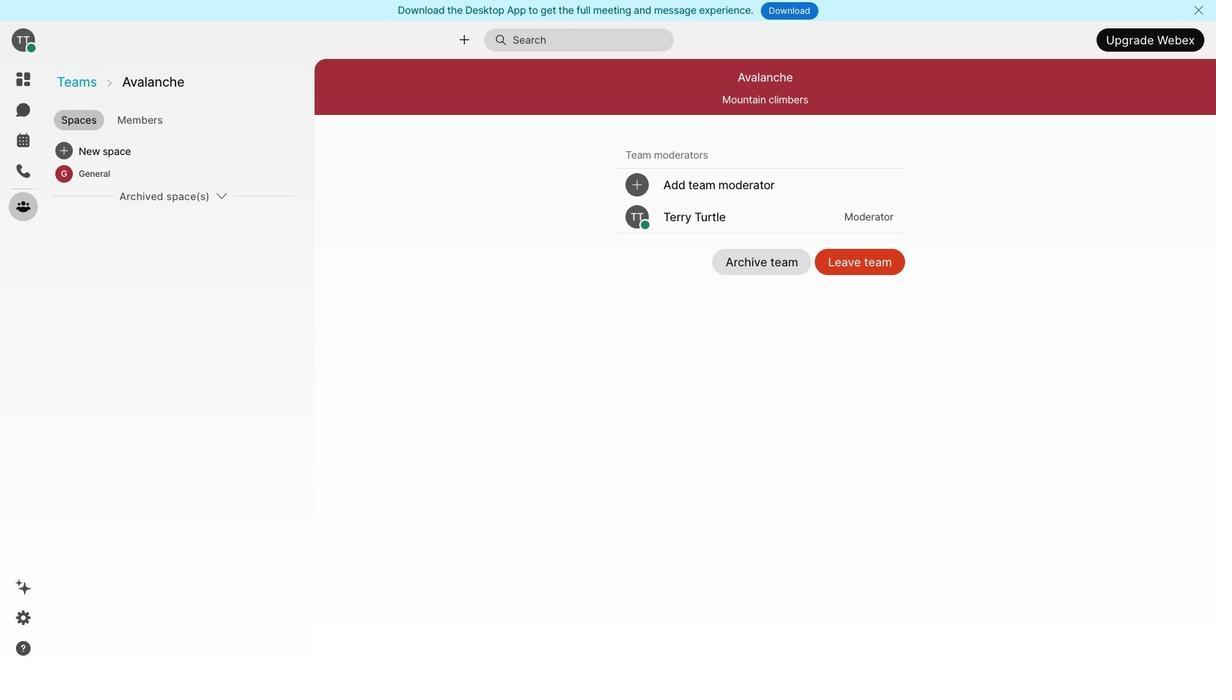 Task type: describe. For each thing, give the bounding box(es) containing it.
messaging, has no new notifications image
[[15, 101, 32, 119]]

webex tab list
[[9, 65, 38, 222]]

add team moderator list item
[[614, 169, 906, 201]]

wrapper image inside 'add team moderator' list item
[[630, 178, 645, 192]]

meetings image
[[15, 132, 32, 149]]

teams, has no new notifications image
[[15, 198, 32, 216]]

arrow down_16 image
[[216, 190, 227, 202]]

settings image
[[15, 610, 32, 627]]

calls image
[[15, 162, 32, 180]]



Task type: vqa. For each thing, say whether or not it's contained in the screenshot.
dashboard Image
yes



Task type: locate. For each thing, give the bounding box(es) containing it.
help image
[[15, 641, 32, 658]]

cancel_16 image
[[1194, 4, 1205, 16]]

wrapper image
[[495, 34, 513, 46], [26, 43, 37, 53], [630, 178, 645, 192], [641, 220, 651, 230]]

general list item
[[52, 162, 294, 186]]

navigation
[[0, 59, 47, 677]]

list item
[[52, 139, 294, 162]]

terry turtle list item
[[614, 201, 906, 233]]

wrapper image inside terry turtle list item
[[641, 220, 651, 230]]

wrapper image
[[58, 145, 70, 157]]

team moderators list
[[614, 169, 906, 234]]

tab list
[[51, 104, 313, 132]]

dashboard image
[[15, 71, 32, 88]]

what's new image
[[15, 579, 32, 597]]

connect people image
[[458, 33, 472, 47]]



